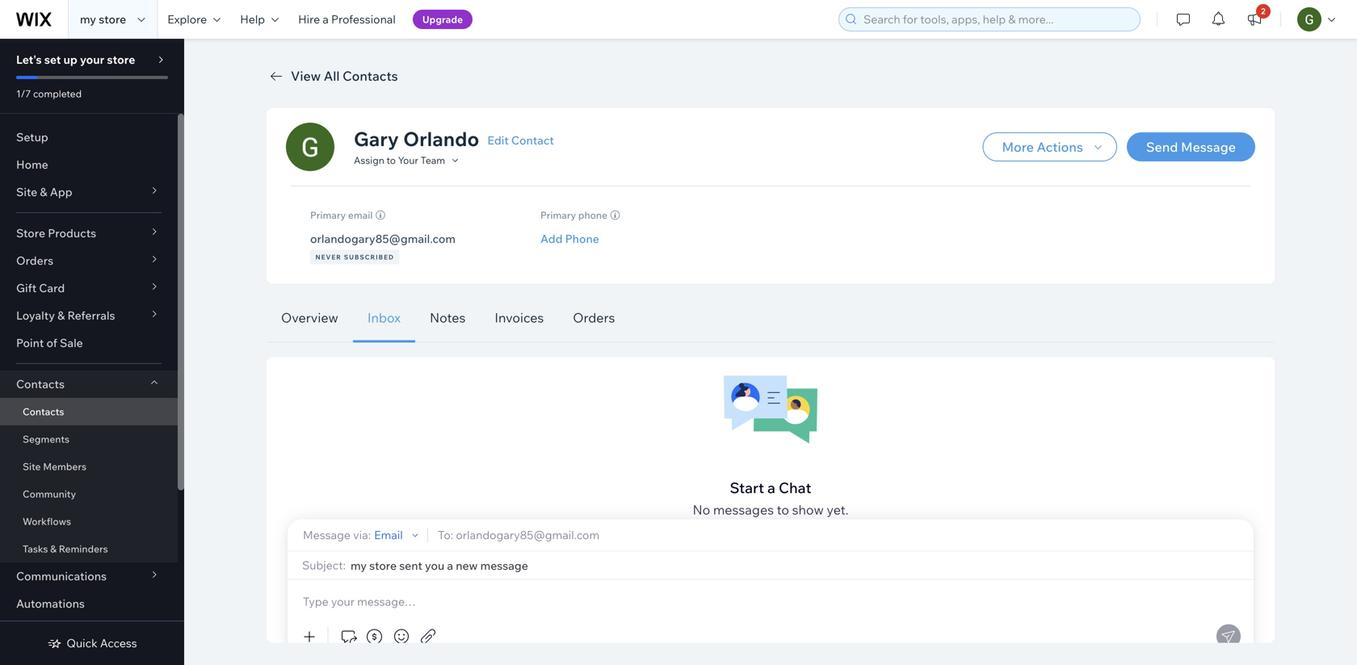 Task type: locate. For each thing, give the bounding box(es) containing it.
gary orlando image
[[286, 123, 335, 171]]

None field
[[351, 559, 1241, 573]]

1 vertical spatial to
[[777, 502, 789, 518]]

1 vertical spatial site
[[23, 461, 41, 473]]

0 horizontal spatial primary
[[310, 209, 346, 221]]

email
[[374, 528, 403, 543]]

explore
[[167, 12, 207, 26]]

0 vertical spatial a
[[323, 12, 329, 26]]

a for chat
[[768, 479, 776, 497]]

contacts down the point of sale
[[16, 377, 65, 391]]

site & app button
[[0, 179, 178, 206]]

files image
[[419, 627, 438, 647]]

primary left email
[[310, 209, 346, 221]]

& right 'loyalty'
[[57, 309, 65, 323]]

communications button
[[0, 563, 178, 591]]

add phone button
[[541, 232, 599, 246]]

edit contact button
[[488, 133, 554, 148]]

& right tasks
[[50, 543, 57, 556]]

hire a professional link
[[289, 0, 406, 39]]

contacts inside button
[[343, 68, 398, 84]]

message
[[1181, 139, 1236, 155], [303, 528, 351, 543]]

2 primary from the left
[[541, 209, 576, 221]]

to left show
[[777, 502, 789, 518]]

yet.
[[827, 502, 849, 518]]

0 vertical spatial orlandogary85@gmail.com
[[310, 232, 456, 246]]

site inside popup button
[[16, 185, 37, 199]]

1 vertical spatial orders
[[573, 310, 615, 326]]

let's set up your store
[[16, 53, 135, 67]]

assign
[[354, 154, 384, 166]]

store
[[99, 12, 126, 26], [107, 53, 135, 67]]

contacts inside popup button
[[16, 377, 65, 391]]

1/7
[[16, 88, 31, 100]]

segments link
[[0, 426, 178, 453]]

to left the 'your'
[[387, 154, 396, 166]]

1 horizontal spatial to
[[777, 502, 789, 518]]

store inside sidebar element
[[107, 53, 135, 67]]

workflows link
[[0, 508, 178, 536]]

store
[[16, 226, 45, 240]]

to inside button
[[387, 154, 396, 166]]

card
[[39, 281, 65, 295]]

2 vertical spatial &
[[50, 543, 57, 556]]

to
[[387, 154, 396, 166], [777, 502, 789, 518]]

site down segments
[[23, 461, 41, 473]]

0 horizontal spatial a
[[323, 12, 329, 26]]

communications
[[16, 570, 107, 584]]

1 primary from the left
[[310, 209, 346, 221]]

site down home
[[16, 185, 37, 199]]

members
[[43, 461, 86, 473]]

community
[[23, 488, 76, 501]]

2 horizontal spatial &
[[57, 309, 65, 323]]

message via:
[[303, 528, 371, 543]]

more actions
[[1002, 139, 1083, 155]]

show
[[792, 502, 824, 518]]

2 vertical spatial contacts
[[23, 406, 64, 418]]

store right my
[[99, 12, 126, 26]]

to:
[[438, 528, 453, 543]]

1 vertical spatial orlandogary85@gmail.com
[[456, 528, 600, 543]]

hire a professional
[[298, 12, 396, 26]]

a right hire
[[323, 12, 329, 26]]

0 horizontal spatial orlandogary85@gmail.com
[[310, 232, 456, 246]]

message up subject:
[[303, 528, 351, 543]]

site for site members
[[23, 461, 41, 473]]

0 vertical spatial to
[[387, 154, 396, 166]]

help
[[240, 12, 265, 26]]

my
[[80, 12, 96, 26]]

set
[[44, 53, 61, 67]]

message right send
[[1181, 139, 1236, 155]]

0 horizontal spatial orders
[[16, 254, 53, 268]]

a
[[323, 12, 329, 26], [768, 479, 776, 497]]

sale
[[60, 336, 83, 350]]

gift
[[16, 281, 36, 295]]

0 vertical spatial site
[[16, 185, 37, 199]]

a left chat
[[768, 479, 776, 497]]

1 horizontal spatial a
[[768, 479, 776, 497]]

gary orlando edit contact
[[354, 127, 554, 151]]

0 horizontal spatial &
[[40, 185, 47, 199]]

a inside start a chat no messages to show yet.
[[768, 479, 776, 497]]

start
[[730, 479, 764, 497]]

setup link
[[0, 124, 178, 151]]

1 horizontal spatial &
[[50, 543, 57, 556]]

loyalty & referrals
[[16, 309, 115, 323]]

orders right invoices
[[573, 310, 615, 326]]

site & app
[[16, 185, 72, 199]]

primary up add
[[541, 209, 576, 221]]

1 vertical spatial store
[[107, 53, 135, 67]]

messages
[[713, 502, 774, 518]]

sidebar element
[[0, 39, 184, 666]]

& left app
[[40, 185, 47, 199]]

0 vertical spatial store
[[99, 12, 126, 26]]

send
[[1147, 139, 1178, 155]]

no
[[693, 502, 710, 518]]

all
[[324, 68, 340, 84]]

email
[[348, 209, 373, 221]]

Type your message. Hit enter to submit. text field
[[301, 593, 1241, 611]]

completed
[[33, 88, 82, 100]]

0 vertical spatial message
[[1181, 139, 1236, 155]]

1 vertical spatial contacts
[[16, 377, 65, 391]]

site
[[16, 185, 37, 199], [23, 461, 41, 473]]

& inside loyalty & referrals 'dropdown button'
[[57, 309, 65, 323]]

upgrade
[[422, 13, 463, 25]]

& inside tasks & reminders link
[[50, 543, 57, 556]]

0 vertical spatial orders
[[16, 254, 53, 268]]

primary phone
[[541, 209, 608, 221]]

0 vertical spatial contacts
[[343, 68, 398, 84]]

site members link
[[0, 453, 178, 481]]

gift card
[[16, 281, 65, 295]]

to inside start a chat no messages to show yet.
[[777, 502, 789, 518]]

store products
[[16, 226, 96, 240]]

primary for primary email
[[310, 209, 346, 221]]

store right your in the top of the page
[[107, 53, 135, 67]]

2 button
[[1237, 0, 1273, 39]]

orders down store
[[16, 254, 53, 268]]

loyalty & referrals button
[[0, 302, 178, 330]]

0 horizontal spatial to
[[387, 154, 396, 166]]

automations link
[[0, 591, 178, 618]]

access
[[100, 637, 137, 651]]

1 vertical spatial a
[[768, 479, 776, 497]]

contacts right all
[[343, 68, 398, 84]]

to: orlandogary85@gmail.com
[[438, 528, 600, 543]]

orlandogary85@gmail.com
[[310, 232, 456, 246], [456, 528, 600, 543]]

1 vertical spatial &
[[57, 309, 65, 323]]

1 horizontal spatial message
[[1181, 139, 1236, 155]]

& inside site & app popup button
[[40, 185, 47, 199]]

1 horizontal spatial primary
[[541, 209, 576, 221]]

contacts up segments
[[23, 406, 64, 418]]

0 vertical spatial &
[[40, 185, 47, 199]]

0 horizontal spatial message
[[303, 528, 351, 543]]



Task type: describe. For each thing, give the bounding box(es) containing it.
quick access button
[[47, 637, 137, 651]]

never
[[316, 253, 342, 261]]

quick access
[[67, 637, 137, 651]]

orders button
[[0, 247, 178, 275]]

1 horizontal spatial orlandogary85@gmail.com
[[456, 528, 600, 543]]

gift card button
[[0, 275, 178, 302]]

view all contacts button
[[267, 66, 398, 86]]

automations
[[16, 597, 85, 611]]

up
[[63, 53, 77, 67]]

add
[[541, 232, 563, 246]]

upgrade button
[[413, 10, 473, 29]]

assign to your team
[[354, 154, 445, 166]]

contacts for contacts popup button
[[16, 377, 65, 391]]

a for professional
[[323, 12, 329, 26]]

actions
[[1037, 139, 1083, 155]]

quick
[[67, 637, 98, 651]]

notes
[[430, 310, 466, 326]]

orlandogary85@gmail.com never subscribed
[[310, 232, 456, 261]]

site members
[[23, 461, 86, 473]]

community link
[[0, 481, 178, 508]]

inbox
[[368, 310, 401, 326]]

loyalty
[[16, 309, 55, 323]]

setup
[[16, 130, 48, 144]]

phone
[[565, 232, 599, 246]]

via:
[[353, 528, 371, 543]]

app
[[50, 185, 72, 199]]

point of sale link
[[0, 330, 178, 357]]

Search for tools, apps, help & more... field
[[859, 8, 1135, 31]]

store products button
[[0, 220, 178, 247]]

tasks
[[23, 543, 48, 556]]

point
[[16, 336, 44, 350]]

2
[[1261, 6, 1266, 16]]

contacts for contacts link
[[23, 406, 64, 418]]

send message
[[1147, 139, 1236, 155]]

primary email
[[310, 209, 373, 221]]

& for tasks
[[50, 543, 57, 556]]

& for site
[[40, 185, 47, 199]]

send message button
[[1127, 133, 1256, 162]]

tasks & reminders link
[[0, 536, 178, 563]]

segments
[[23, 434, 70, 446]]

orders inside dropdown button
[[16, 254, 53, 268]]

& for loyalty
[[57, 309, 65, 323]]

edit
[[488, 133, 509, 147]]

invoices
[[495, 310, 544, 326]]

email button
[[374, 528, 422, 543]]

reminders
[[59, 543, 108, 556]]

workflows
[[23, 516, 71, 528]]

subscribed
[[344, 253, 394, 261]]

professional
[[331, 12, 396, 26]]

gary
[[354, 127, 399, 151]]

1 horizontal spatial orders
[[573, 310, 615, 326]]

contacts link
[[0, 398, 178, 426]]

of
[[46, 336, 57, 350]]

1/7 completed
[[16, 88, 82, 100]]

assign to your team button
[[354, 153, 462, 168]]

contacts button
[[0, 371, 178, 398]]

your
[[80, 53, 104, 67]]

view
[[291, 68, 321, 84]]

hire
[[298, 12, 320, 26]]

primary for primary phone
[[541, 209, 576, 221]]

1 vertical spatial message
[[303, 528, 351, 543]]

contact
[[511, 133, 554, 147]]

subject:
[[302, 559, 346, 573]]

my store
[[80, 12, 126, 26]]

let's
[[16, 53, 42, 67]]

help button
[[230, 0, 289, 39]]

start a chat no messages to show yet.
[[693, 479, 849, 518]]

emojis image
[[392, 627, 411, 647]]

site for site & app
[[16, 185, 37, 199]]

your
[[398, 154, 418, 166]]

phone
[[578, 209, 608, 221]]

chat
[[779, 479, 812, 497]]

view all contacts
[[291, 68, 398, 84]]

message inside button
[[1181, 139, 1236, 155]]

products
[[48, 226, 96, 240]]

saved replies image
[[339, 627, 358, 647]]

more actions button
[[983, 133, 1117, 162]]

team
[[421, 154, 445, 166]]

point of sale
[[16, 336, 83, 350]]

orlando
[[403, 127, 479, 151]]

overview
[[281, 310, 338, 326]]

tasks & reminders
[[23, 543, 108, 556]]

home link
[[0, 151, 178, 179]]

add phone
[[541, 232, 599, 246]]



Task type: vqa. For each thing, say whether or not it's contained in the screenshot.
the top CONTACTS
yes



